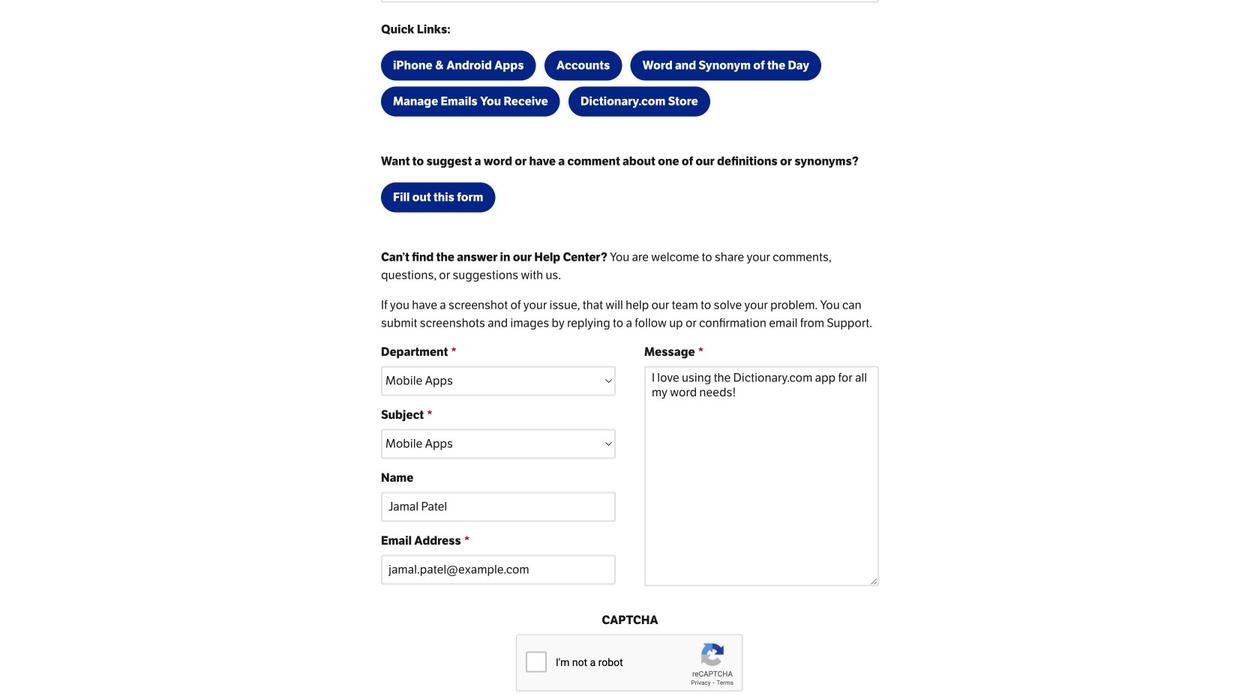 Task type: locate. For each thing, give the bounding box(es) containing it.
None text field
[[644, 366, 879, 587], [381, 555, 616, 585], [644, 366, 879, 587], [381, 555, 616, 585]]

None text field
[[381, 492, 616, 522]]

Let's find you some answers. text field
[[381, 0, 879, 3]]



Task type: vqa. For each thing, say whether or not it's contained in the screenshot.
text box
yes



